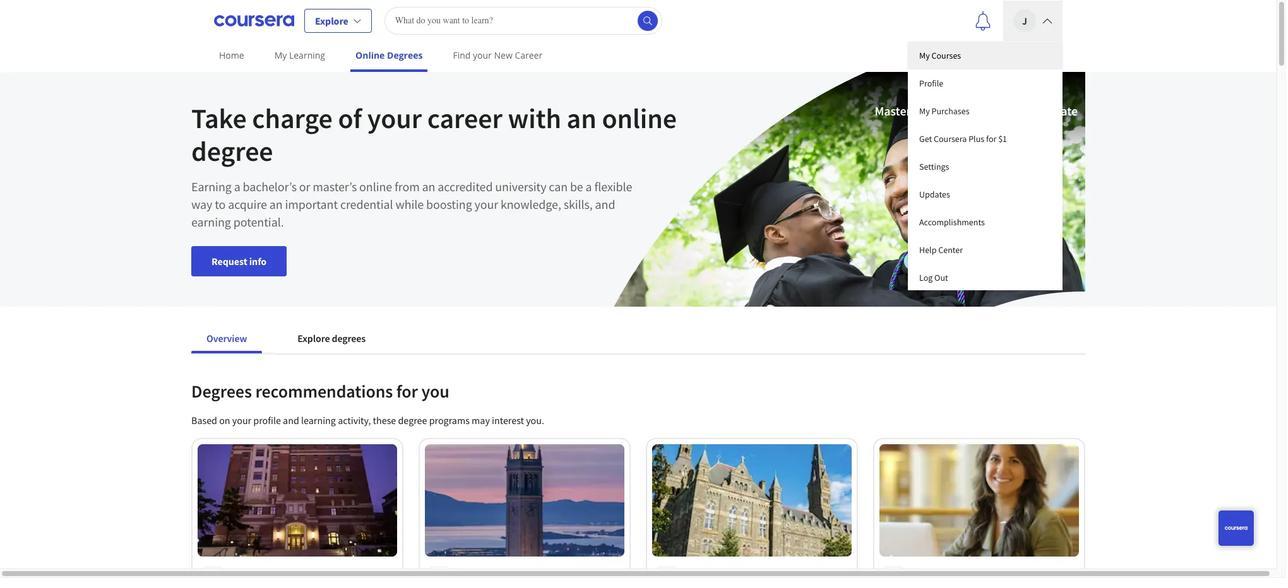 Task type: locate. For each thing, give the bounding box(es) containing it.
center
[[938, 244, 963, 255]]

to
[[215, 196, 226, 212]]

a up "acquire"
[[234, 179, 240, 194]]

degree up earning
[[191, 134, 273, 169]]

a
[[234, 179, 240, 194], [586, 179, 592, 194]]

take
[[191, 101, 247, 136]]

degree right these
[[398, 414, 427, 427]]

my left learning
[[274, 49, 287, 61]]

explore degrees button
[[282, 323, 381, 354]]

1 a from the left
[[234, 179, 240, 194]]

you.
[[526, 414, 544, 427]]

0 vertical spatial degrees
[[387, 49, 423, 61]]

0 horizontal spatial and
[[283, 414, 299, 427]]

$1
[[998, 133, 1007, 144]]

2 vertical spatial an
[[269, 196, 283, 212]]

1 horizontal spatial online
[[602, 101, 677, 136]]

0 vertical spatial for
[[986, 133, 997, 144]]

online inside earning a bachelor's or master's online from an accredited university can be a flexible way to acquire an important credential while boosting your knowledge, skills, and earning potential.
[[359, 179, 392, 194]]

and right profile
[[283, 414, 299, 427]]

bachelor's link
[[935, 102, 991, 120]]

1 horizontal spatial for
[[986, 133, 997, 144]]

explore left degrees
[[298, 332, 330, 345]]

for
[[986, 133, 997, 144], [396, 380, 418, 403]]

your right find on the top left of the page
[[473, 49, 492, 61]]

degree inside take charge of your career with an online degree
[[191, 134, 273, 169]]

0 horizontal spatial degree
[[191, 134, 273, 169]]

charge
[[252, 101, 333, 136]]

programs
[[429, 414, 470, 427]]

1 vertical spatial degree
[[398, 414, 427, 427]]

my purchases
[[919, 105, 970, 117]]

boosting
[[426, 196, 472, 212]]

1 vertical spatial for
[[396, 380, 418, 403]]

1 horizontal spatial a
[[586, 179, 592, 194]]

master's
[[875, 103, 920, 119]]

profile
[[253, 414, 281, 427]]

activity,
[[338, 414, 371, 427]]

an
[[567, 101, 597, 136], [422, 179, 435, 194], [269, 196, 283, 212]]

potential.
[[233, 214, 284, 230]]

2 horizontal spatial an
[[567, 101, 597, 136]]

settings
[[919, 161, 949, 172]]

explore up learning
[[315, 14, 348, 27]]

your inside earning a bachelor's or master's online from an accredited university can be a flexible way to acquire an important credential while boosting your knowledge, skills, and earning potential.
[[475, 196, 498, 212]]

degrees up on
[[191, 380, 252, 403]]

degrees right online
[[387, 49, 423, 61]]

explore inside explore dropdown button
[[315, 14, 348, 27]]

out
[[935, 272, 948, 283]]

explore for explore
[[315, 14, 348, 27]]

help center link
[[908, 236, 1063, 264]]

acquire
[[228, 196, 267, 212]]

1 vertical spatial an
[[422, 179, 435, 194]]

0 vertical spatial online
[[602, 101, 677, 136]]

an right with at top left
[[567, 101, 597, 136]]

earning
[[191, 179, 232, 194]]

degrees recommendations for you
[[191, 380, 449, 403]]

0 vertical spatial explore
[[315, 14, 348, 27]]

degrees
[[387, 49, 423, 61], [191, 380, 252, 403]]

your
[[473, 49, 492, 61], [367, 101, 422, 136], [475, 196, 498, 212], [232, 414, 251, 427]]

j button
[[1003, 0, 1063, 41]]

1 vertical spatial and
[[283, 414, 299, 427]]

log out button
[[908, 264, 1063, 290]]

1 vertical spatial degrees
[[191, 380, 252, 403]]

online
[[602, 101, 677, 136], [359, 179, 392, 194]]

explore for explore degrees
[[298, 332, 330, 345]]

help
[[919, 244, 937, 255]]

request info
[[212, 255, 267, 268]]

None search field
[[384, 7, 662, 34]]

a right "be"
[[586, 179, 592, 194]]

0 vertical spatial an
[[567, 101, 597, 136]]

degrees inside online degrees link
[[387, 49, 423, 61]]

my for my courses
[[919, 50, 930, 61]]

an right from
[[422, 179, 435, 194]]

skills,
[[564, 196, 593, 212]]

0 horizontal spatial online
[[359, 179, 392, 194]]

from
[[395, 179, 420, 194]]

new
[[494, 49, 513, 61]]

1 vertical spatial explore
[[298, 332, 330, 345]]

accredited
[[438, 179, 493, 194]]

my purchases link
[[908, 97, 1063, 125]]

postgraduate
[[1006, 103, 1078, 119]]

0 vertical spatial and
[[595, 196, 615, 212]]

my left purchases
[[919, 105, 930, 117]]

and down flexible on the left top of the page
[[595, 196, 615, 212]]

my for my purchases
[[919, 105, 930, 117]]

1 horizontal spatial degree
[[398, 414, 427, 427]]

1 horizontal spatial degrees
[[387, 49, 423, 61]]

career
[[515, 49, 543, 61]]

your right of
[[367, 101, 422, 136]]

1 horizontal spatial and
[[595, 196, 615, 212]]

explore inside explore degrees button
[[298, 332, 330, 345]]

request info button
[[191, 246, 287, 277]]

coursera
[[934, 133, 967, 144]]

0 vertical spatial degree
[[191, 134, 273, 169]]

master's link
[[875, 102, 920, 120]]

online
[[356, 49, 385, 61]]

earning a bachelor's or master's online from an accredited university can be a flexible way to acquire an important credential while boosting your knowledge, skills, and earning potential.
[[191, 179, 632, 230]]

an down bachelor's
[[269, 196, 283, 212]]

my left "courses"
[[919, 50, 930, 61]]

degrees
[[332, 332, 366, 345]]

earning
[[191, 214, 231, 230]]

and
[[595, 196, 615, 212], [283, 414, 299, 427]]

your down accredited
[[475, 196, 498, 212]]

be
[[570, 179, 583, 194]]

2 a from the left
[[586, 179, 592, 194]]

for left you
[[396, 380, 418, 403]]

0 horizontal spatial degrees
[[191, 380, 252, 403]]

tab list containing overview
[[191, 323, 401, 354]]

0 horizontal spatial a
[[234, 179, 240, 194]]

my courses link
[[908, 41, 1063, 69]]

my
[[274, 49, 287, 61], [919, 50, 930, 61], [919, 105, 930, 117]]

degree
[[191, 134, 273, 169], [398, 414, 427, 427]]

for left $1
[[986, 133, 997, 144]]

request
[[212, 255, 247, 268]]

settings link
[[908, 152, 1063, 180]]

tab list
[[191, 323, 401, 354]]

1 vertical spatial online
[[359, 179, 392, 194]]

important
[[285, 196, 338, 212]]

explore
[[315, 14, 348, 27], [298, 332, 330, 345]]



Task type: describe. For each thing, give the bounding box(es) containing it.
updates link
[[908, 180, 1063, 208]]

plus
[[969, 133, 985, 144]]

profile
[[919, 77, 944, 89]]

home
[[219, 49, 244, 61]]

your inside take charge of your career with an online degree
[[367, 101, 422, 136]]

or
[[299, 179, 310, 194]]

way
[[191, 196, 212, 212]]

overview
[[206, 332, 247, 345]]

of
[[338, 101, 362, 136]]

accomplishments link
[[908, 208, 1063, 236]]

bachelor's
[[935, 103, 991, 119]]

may
[[472, 414, 490, 427]]

my learning
[[274, 49, 325, 61]]

take charge of your career with an online degree
[[191, 101, 677, 169]]

flexible
[[594, 179, 632, 194]]

explore button
[[304, 9, 372, 33]]

while
[[396, 196, 424, 212]]

degree for take charge of your career with an online degree
[[191, 134, 273, 169]]

courses
[[932, 50, 961, 61]]

find your new career
[[453, 49, 543, 61]]

degree for based on your profile and learning activity, these degree programs may interest you.
[[398, 414, 427, 427]]

interest
[[492, 414, 524, 427]]

based
[[191, 414, 217, 427]]

can
[[549, 179, 568, 194]]

0 horizontal spatial for
[[396, 380, 418, 403]]

my learning link
[[269, 41, 330, 69]]

0 horizontal spatial an
[[269, 196, 283, 212]]

an inside take charge of your career with an online degree
[[567, 101, 597, 136]]

get coursera plus for $1 link
[[908, 125, 1063, 152]]

your right on
[[232, 414, 251, 427]]

home link
[[214, 41, 249, 69]]

What do you want to learn? text field
[[384, 7, 662, 34]]

bachelor's
[[243, 179, 297, 194]]

purchases
[[932, 105, 970, 117]]

and inside earning a bachelor's or master's online from an accredited university can be a flexible way to acquire an important credential while boosting your knowledge, skills, and earning potential.
[[595, 196, 615, 212]]

career
[[427, 101, 502, 136]]

updates
[[919, 188, 950, 200]]

on
[[219, 414, 230, 427]]

get
[[919, 133, 932, 144]]

my for my learning
[[274, 49, 287, 61]]

these
[[373, 414, 396, 427]]

accomplishments
[[919, 216, 985, 228]]

online degrees link
[[350, 41, 428, 72]]

you
[[421, 380, 449, 403]]

log
[[919, 272, 933, 283]]

find
[[453, 49, 471, 61]]

online inside take charge of your career with an online degree
[[602, 101, 677, 136]]

learning
[[301, 414, 336, 427]]

get coursera plus for $1
[[919, 133, 1007, 144]]

my courses
[[919, 50, 961, 61]]

j
[[1022, 14, 1027, 27]]

university
[[495, 179, 547, 194]]

credential
[[340, 196, 393, 212]]

profile link
[[908, 69, 1063, 97]]

help center
[[919, 244, 963, 255]]

recommendations
[[255, 380, 393, 403]]

overview button
[[191, 323, 262, 354]]

log out
[[919, 272, 948, 283]]

knowledge,
[[501, 196, 561, 212]]

explore degrees
[[298, 332, 366, 345]]

based on your profile and learning activity, these degree programs may interest you.
[[191, 414, 544, 427]]

for inside get coursera plus for $1 link
[[986, 133, 997, 144]]

1 horizontal spatial an
[[422, 179, 435, 194]]

postgraduate link
[[1006, 102, 1078, 120]]

master's
[[313, 179, 357, 194]]

online degrees
[[356, 49, 423, 61]]

find your new career link
[[448, 41, 548, 69]]

j menu
[[908, 41, 1063, 290]]

coursera image
[[214, 10, 294, 31]]

info
[[249, 255, 267, 268]]

learning
[[289, 49, 325, 61]]



Task type: vqa. For each thing, say whether or not it's contained in the screenshot.
Writing
no



